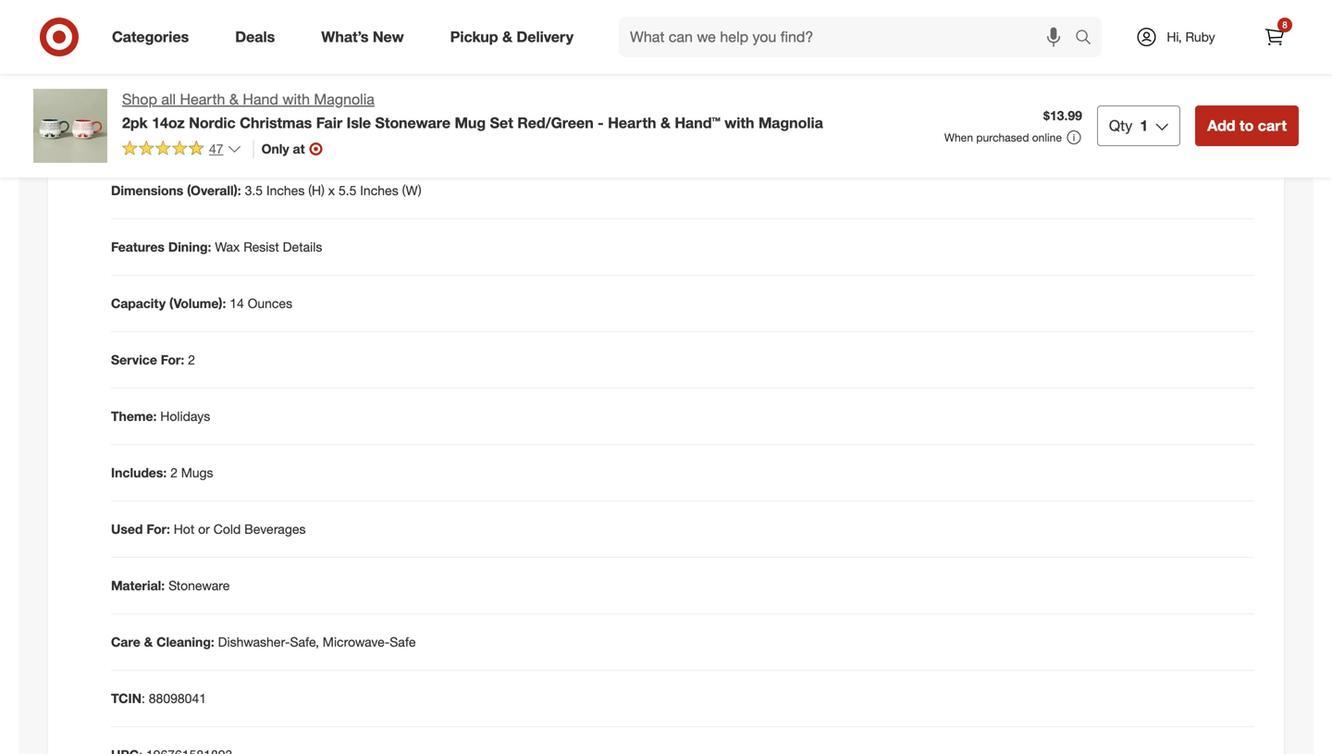 Task type: vqa. For each thing, say whether or not it's contained in the screenshot.


Task type: locate. For each thing, give the bounding box(es) containing it.
2 horizontal spatial 2
[[228, 126, 235, 142]]

8 link
[[1255, 17, 1296, 57]]

2 down (volume):
[[188, 352, 195, 368]]

1
[[1140, 117, 1149, 135]]

1 horizontal spatial 2
[[188, 352, 195, 368]]

2
[[228, 126, 235, 142], [188, 352, 195, 368], [170, 465, 178, 481]]

used for: hot or cold beverages
[[111, 521, 306, 537]]

0 vertical spatial with
[[283, 90, 310, 108]]

2 right 47
[[228, 126, 235, 142]]

tcin
[[111, 690, 142, 707]]

8
[[1283, 19, 1288, 31]]

red/green
[[518, 114, 594, 132]]

with
[[283, 90, 310, 108], [725, 114, 755, 132]]

qty 1
[[1110, 117, 1149, 135]]

details
[[283, 239, 322, 255]]

2 left mugs
[[170, 465, 178, 481]]

or
[[198, 521, 210, 537]]

hearth up 'nordic' on the left top of the page
[[180, 90, 225, 108]]

with right the hand™
[[725, 114, 755, 132]]

0 vertical spatial 2
[[228, 126, 235, 142]]

care
[[111, 634, 140, 650]]

for: right 'service'
[[161, 352, 184, 368]]

0 horizontal spatial inches
[[266, 182, 305, 199]]

(volume):
[[169, 295, 226, 311]]

& left hand
[[229, 90, 239, 108]]

deals
[[235, 28, 275, 46]]

beverages
[[244, 521, 306, 537]]

0 vertical spatial magnolia
[[314, 90, 375, 108]]

inches left the "(h)"
[[266, 182, 305, 199]]

features dining: wax resist details
[[111, 239, 322, 255]]

for: left hot
[[147, 521, 170, 537]]

delivery
[[517, 28, 574, 46]]

2 vertical spatial 2
[[170, 465, 178, 481]]

hi, ruby
[[1167, 29, 1216, 45]]

dishwasher-
[[218, 634, 290, 650]]

0 horizontal spatial with
[[283, 90, 310, 108]]

hearth
[[180, 90, 225, 108], [608, 114, 657, 132]]

only at
[[261, 141, 305, 157]]

stoneware right isle
[[375, 114, 451, 132]]

(overall):
[[187, 182, 241, 199]]

0 vertical spatial hearth
[[180, 90, 225, 108]]

for:
[[161, 352, 184, 368], [147, 521, 170, 537]]

magnolia
[[314, 90, 375, 108], [759, 114, 823, 132]]

add to cart
[[1208, 117, 1287, 135]]

categories link
[[96, 17, 212, 57]]

safe
[[390, 634, 416, 650]]

care & cleaning: dishwasher-safe, microwave-safe
[[111, 634, 416, 650]]

1 vertical spatial hearth
[[608, 114, 657, 132]]

47
[[209, 141, 224, 157]]

0 horizontal spatial magnolia
[[314, 90, 375, 108]]

1 horizontal spatial magnolia
[[759, 114, 823, 132]]

0 horizontal spatial hearth
[[180, 90, 225, 108]]

inches right 5.5
[[360, 182, 399, 199]]

number
[[111, 126, 160, 142]]

material: stoneware
[[111, 577, 230, 594]]

qty
[[1110, 117, 1133, 135]]

what's new link
[[306, 17, 427, 57]]

for: for service for:
[[161, 352, 184, 368]]

theme: holidays
[[111, 408, 210, 424]]

1 vertical spatial with
[[725, 114, 755, 132]]

1 vertical spatial for:
[[147, 521, 170, 537]]

used
[[111, 521, 143, 537]]

inches
[[266, 182, 305, 199], [360, 182, 399, 199]]

shop
[[122, 90, 157, 108]]

stoneware
[[375, 114, 451, 132], [169, 577, 230, 594]]

1 horizontal spatial with
[[725, 114, 755, 132]]

(h)
[[308, 182, 325, 199]]

0 horizontal spatial 2
[[170, 465, 178, 481]]

purchased
[[977, 130, 1029, 144]]

hearth right -
[[608, 114, 657, 132]]

0 vertical spatial stoneware
[[375, 114, 451, 132]]

deals link
[[220, 17, 298, 57]]

14oz
[[152, 114, 185, 132]]

dimensions (overall): 3.5 inches (h) x 5.5 inches (w)
[[111, 182, 422, 199]]

0 vertical spatial for:
[[161, 352, 184, 368]]

stoneware down or
[[169, 577, 230, 594]]

cold
[[214, 521, 241, 537]]

1 horizontal spatial stoneware
[[375, 114, 451, 132]]

1 vertical spatial stoneware
[[169, 577, 230, 594]]

specifications button
[[63, 59, 1270, 118]]

& left the hand™
[[661, 114, 671, 132]]

$13.99
[[1044, 107, 1083, 124]]

stoneware inside shop all hearth & hand with magnolia 2pk 14oz nordic christmas fair isle stoneware mug set red/green - hearth & hand™ with magnolia
[[375, 114, 451, 132]]

& right care
[[144, 634, 153, 650]]

& right pickup on the top left
[[503, 28, 513, 46]]

88098041
[[149, 690, 206, 707]]

service for: 2
[[111, 352, 195, 368]]

pickup & delivery
[[450, 28, 574, 46]]

&
[[503, 28, 513, 46], [229, 90, 239, 108], [661, 114, 671, 132], [144, 634, 153, 650]]

1 horizontal spatial inches
[[360, 182, 399, 199]]

1 vertical spatial 2
[[188, 352, 195, 368]]

ounces
[[248, 295, 293, 311]]

with up christmas
[[283, 90, 310, 108]]



Task type: describe. For each thing, give the bounding box(es) containing it.
hand™
[[675, 114, 721, 132]]

features
[[111, 239, 165, 255]]

dining:
[[168, 239, 211, 255]]

wax
[[215, 239, 240, 255]]

set
[[490, 114, 513, 132]]

-
[[598, 114, 604, 132]]

dimensions
[[111, 182, 183, 199]]

only
[[261, 141, 289, 157]]

number of pieces: 2
[[111, 126, 235, 142]]

& inside pickup & delivery link
[[503, 28, 513, 46]]

3.5
[[245, 182, 263, 199]]

capacity
[[111, 295, 166, 311]]

fair
[[316, 114, 343, 132]]

what's new
[[321, 28, 404, 46]]

cart
[[1258, 117, 1287, 135]]

1 horizontal spatial hearth
[[608, 114, 657, 132]]

material:
[[111, 577, 165, 594]]

resist
[[244, 239, 279, 255]]

What can we help you find? suggestions appear below search field
[[619, 17, 1080, 57]]

1 inches from the left
[[266, 182, 305, 199]]

of
[[164, 126, 176, 142]]

when purchased online
[[945, 130, 1062, 144]]

christmas
[[240, 114, 312, 132]]

:
[[142, 690, 145, 707]]

isle
[[347, 114, 371, 132]]

nordic
[[189, 114, 236, 132]]

specifications
[[111, 77, 230, 98]]

add to cart button
[[1196, 105, 1299, 146]]

add
[[1208, 117, 1236, 135]]

ruby
[[1186, 29, 1216, 45]]

pickup
[[450, 28, 498, 46]]

2 inches from the left
[[360, 182, 399, 199]]

for: for used for:
[[147, 521, 170, 537]]

safe,
[[290, 634, 319, 650]]

pieces:
[[180, 126, 225, 142]]

tcin : 88098041
[[111, 690, 206, 707]]

hot
[[174, 521, 195, 537]]

new
[[373, 28, 404, 46]]

capacity (volume): 14 ounces
[[111, 295, 293, 311]]

what's
[[321, 28, 369, 46]]

1 vertical spatial magnolia
[[759, 114, 823, 132]]

all
[[161, 90, 176, 108]]

search
[[1067, 30, 1112, 48]]

hi,
[[1167, 29, 1182, 45]]

at
[[293, 141, 305, 157]]

service
[[111, 352, 157, 368]]

microwave-
[[323, 634, 390, 650]]

image of 2pk 14oz nordic christmas fair isle stoneware mug set red/green - hearth & hand™ with magnolia image
[[33, 89, 107, 163]]

mugs
[[181, 465, 213, 481]]

includes: 2 mugs
[[111, 465, 213, 481]]

online
[[1033, 130, 1062, 144]]

0 horizontal spatial stoneware
[[169, 577, 230, 594]]

14
[[230, 295, 244, 311]]

holidays
[[160, 408, 210, 424]]

(w)
[[402, 182, 422, 199]]

categories
[[112, 28, 189, 46]]

pickup & delivery link
[[435, 17, 597, 57]]

to
[[1240, 117, 1254, 135]]

search button
[[1067, 17, 1112, 61]]

cleaning:
[[156, 634, 214, 650]]

hand
[[243, 90, 278, 108]]

when
[[945, 130, 974, 144]]

theme:
[[111, 408, 157, 424]]

includes:
[[111, 465, 167, 481]]

2pk
[[122, 114, 148, 132]]

5.5
[[339, 182, 357, 199]]

shop all hearth & hand with magnolia 2pk 14oz nordic christmas fair isle stoneware mug set red/green - hearth & hand™ with magnolia
[[122, 90, 823, 132]]

mug
[[455, 114, 486, 132]]

x
[[328, 182, 335, 199]]



